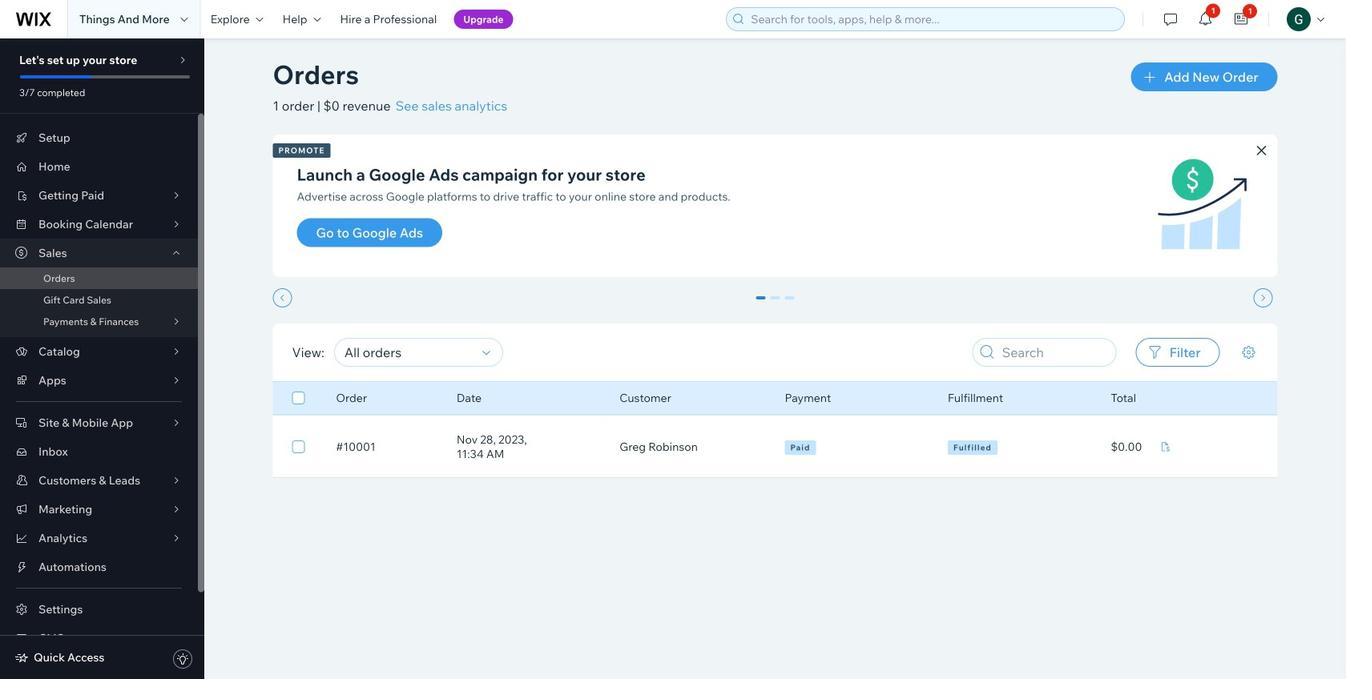 Task type: describe. For each thing, give the bounding box(es) containing it.
Search for tools, apps, help & more... field
[[746, 8, 1120, 30]]



Task type: locate. For each thing, give the bounding box(es) containing it.
launch a google ads campaign for your store image
[[1149, 154, 1254, 258]]

Search field
[[997, 339, 1111, 366]]

None checkbox
[[292, 389, 305, 408], [292, 438, 305, 457], [292, 389, 305, 408], [292, 438, 305, 457]]

sidebar element
[[0, 38, 204, 680]]

Unsaved view field
[[340, 339, 478, 366]]



Task type: vqa. For each thing, say whether or not it's contained in the screenshot.
option
yes



